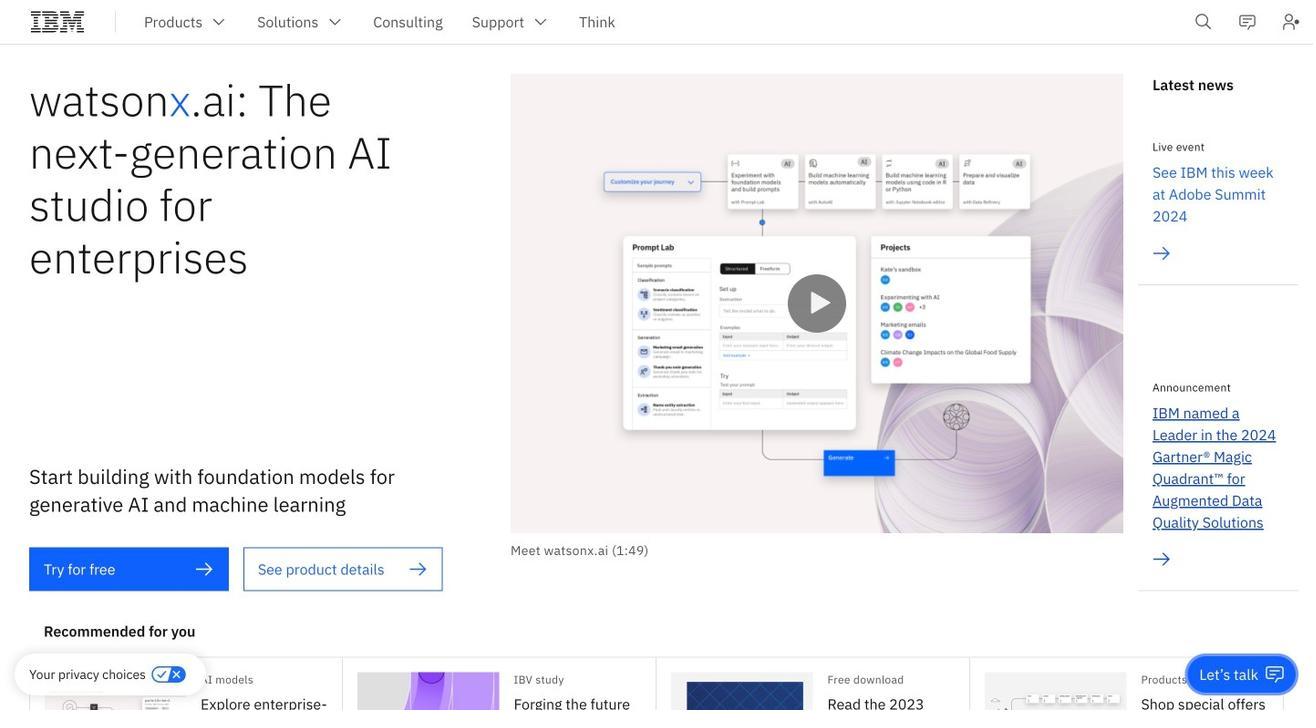 Task type: describe. For each thing, give the bounding box(es) containing it.
let's talk element
[[1200, 665, 1259, 685]]



Task type: locate. For each thing, give the bounding box(es) containing it.
your privacy choices element
[[29, 665, 146, 685]]



